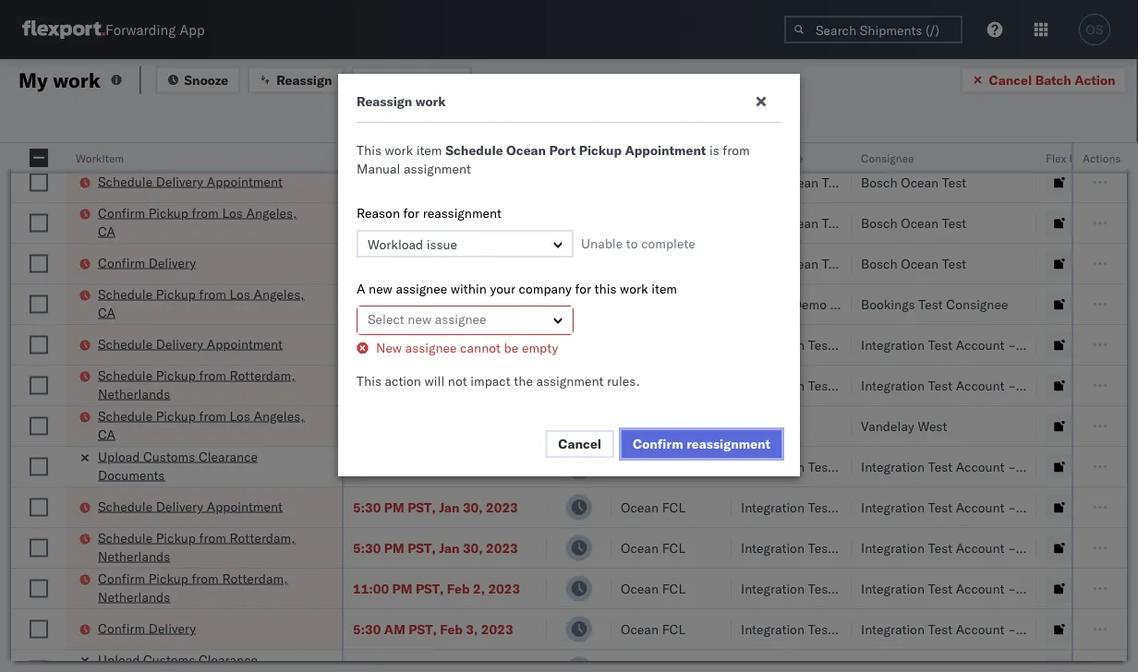 Task type: vqa. For each thing, say whether or not it's contained in the screenshot.
"Priority"
no



Task type: locate. For each thing, give the bounding box(es) containing it.
1 vertical spatial schedule pickup from los angeles, ca link
[[98, 285, 318, 322]]

2 vertical spatial schedule pickup from los angeles, ca button
[[98, 407, 318, 446]]

0 horizontal spatial to
[[425, 72, 438, 88]]

1 vertical spatial confirm delivery button
[[98, 619, 196, 640]]

2 30, from the top
[[463, 540, 483, 556]]

2 documents from the top
[[98, 670, 165, 673]]

8:30
[[353, 337, 381, 353], [353, 377, 381, 394]]

confirm
[[98, 205, 145, 221], [98, 254, 145, 271], [633, 436, 683, 452], [98, 570, 145, 587], [98, 620, 145, 636]]

pm
[[392, 133, 412, 150], [392, 174, 412, 190], [384, 215, 404, 231], [392, 296, 412, 312], [384, 337, 404, 353], [384, 377, 404, 394], [384, 499, 404, 515], [384, 540, 404, 556], [392, 581, 412, 597]]

3 ocean fcl from the top
[[621, 377, 685, 394]]

appointment inside "this work item schedule ocean port pickup appointment is from manual assignment"
[[625, 142, 706, 158]]

from for 8:30 pm pst, jan 23, 2023
[[199, 367, 226, 383]]

schedule delivery appointment link for 11:59
[[98, 172, 283, 191]]

13, for schedule pickup from los angeles, ca
[[474, 133, 494, 150]]

11:59 down "deadline" at the top of the page
[[353, 174, 389, 190]]

1 vertical spatial schedule delivery appointment link
[[98, 335, 283, 353]]

2 vertical spatial schedule delivery appointment link
[[98, 497, 283, 516]]

1 vertical spatial for
[[575, 281, 591, 297]]

resize handle column header
[[44, 143, 67, 673], [320, 143, 342, 673], [525, 143, 547, 673], [589, 143, 612, 673], [709, 143, 732, 673], [830, 143, 852, 673], [1014, 143, 1036, 673], [1105, 143, 1127, 673]]

3 integration test account - karl lagerfeld from the top
[[861, 459, 1101, 475]]

this inside "this work item schedule ocean port pickup appointment is from manual assignment"
[[357, 142, 381, 158]]

0 vertical spatial am
[[384, 255, 405, 272]]

1 11:59 pm pst, dec 13, 2022 from the top
[[353, 133, 530, 150]]

1 vertical spatial 8:30 pm pst, jan 23, 2023
[[353, 377, 518, 394]]

4 flex-213 from the top
[[1075, 499, 1138, 515]]

2 upload customs clearance documents from the top
[[98, 652, 258, 673]]

1 vertical spatial schedule pickup from los angeles, ca
[[98, 286, 304, 321]]

flex- for confirm pickup from rotterdam, netherlands button
[[1075, 581, 1115, 597]]

feb left 2, on the left of page
[[447, 581, 470, 597]]

1 schedule delivery appointment from the top
[[98, 173, 283, 189]]

this
[[357, 142, 381, 158], [357, 373, 381, 389]]

am
[[384, 255, 405, 272], [384, 621, 405, 637]]

0 vertical spatial schedule pickup from rotterdam, netherlands link
[[98, 366, 318, 403]]

1 vertical spatial assignment
[[536, 373, 604, 389]]

11:59 pm pst, dec 13, 2022 for schedule delivery appointment
[[353, 174, 530, 190]]

work for reassign
[[415, 93, 446, 109]]

1 vertical spatial 30,
[[463, 540, 483, 556]]

0 vertical spatial customs
[[143, 448, 195, 465]]

0 vertical spatial 11:59
[[353, 133, 389, 150]]

confirm delivery link down confirm pickup from rotterdam, netherlands
[[98, 619, 196, 638]]

0 vertical spatial rotterdam,
[[230, 367, 295, 383]]

1 vertical spatial documents
[[98, 670, 165, 673]]

pst,
[[416, 133, 444, 150], [416, 174, 444, 190], [408, 215, 436, 231], [409, 255, 437, 272], [416, 296, 444, 312], [408, 337, 436, 353], [408, 377, 436, 394], [408, 499, 436, 515], [408, 540, 436, 556], [416, 581, 444, 597], [409, 621, 437, 637]]

flex-166 button
[[1046, 413, 1138, 439], [1046, 413, 1138, 439]]

los inside confirm pickup from los angeles, ca
[[222, 205, 243, 221]]

schedule pickup from rotterdam, netherlands for 8:30 pm pst, jan 23, 2023
[[98, 367, 295, 402]]

1 horizontal spatial assignment
[[536, 373, 604, 389]]

1 vertical spatial schedule pickup from los angeles, ca button
[[98, 285, 318, 324]]

1 vertical spatial confirm delivery
[[98, 620, 196, 636]]

pm for 11:59 pm pst, dec 13, 2022 schedule delivery appointment button
[[392, 174, 412, 190]]

9 ocean fcl from the top
[[621, 621, 685, 637]]

upload for 1st upload customs clearance documents link from the top of the page
[[98, 448, 140, 465]]

ca
[[98, 142, 115, 158], [98, 223, 115, 239], [98, 304, 115, 321], [98, 426, 115, 442]]

0 vertical spatial schedule pickup from los angeles, ca button
[[98, 122, 318, 161]]

flex-188 button
[[1046, 129, 1138, 155], [1046, 129, 1138, 155], [1046, 170, 1138, 195], [1046, 170, 1138, 195], [1046, 210, 1138, 236], [1046, 210, 1138, 236], [1046, 251, 1138, 277], [1046, 251, 1138, 277]]

flex-188
[[1075, 133, 1138, 150], [1075, 174, 1138, 190], [1075, 215, 1138, 231], [1075, 255, 1138, 272]]

schedule delivery appointment button for 8:30 pm pst, jan 23, 2023
[[98, 335, 283, 355]]

my
[[18, 67, 48, 92]]

1 confirm delivery from the top
[[98, 254, 196, 271]]

will
[[425, 373, 445, 389]]

work up manual
[[385, 142, 413, 158]]

new
[[376, 340, 402, 356]]

new for a
[[369, 281, 392, 297]]

1 8:30 from the top
[[353, 337, 381, 353]]

snooze left "mode"
[[556, 151, 592, 165]]

2 schedule delivery appointment from the top
[[98, 336, 283, 352]]

None checkbox
[[30, 149, 48, 167], [30, 214, 48, 232], [30, 336, 48, 354], [30, 417, 48, 436], [30, 458, 48, 476], [30, 498, 48, 517], [30, 580, 48, 598], [30, 620, 48, 639], [30, 149, 48, 167], [30, 214, 48, 232], [30, 336, 48, 354], [30, 417, 48, 436], [30, 458, 48, 476], [30, 498, 48, 517], [30, 580, 48, 598], [30, 620, 48, 639]]

angeles, inside confirm pickup from los angeles, ca
[[246, 205, 297, 221]]

188
[[1115, 133, 1138, 150], [1115, 174, 1138, 190], [1115, 215, 1138, 231], [1115, 255, 1138, 272]]

5 karl from the top
[[1019, 540, 1043, 556]]

None checkbox
[[30, 133, 48, 151], [30, 173, 48, 192], [30, 254, 48, 273], [30, 295, 48, 314], [30, 376, 48, 395], [30, 539, 48, 557], [30, 661, 48, 673], [30, 133, 48, 151], [30, 173, 48, 192], [30, 254, 48, 273], [30, 295, 48, 314], [30, 376, 48, 395], [30, 539, 48, 557], [30, 661, 48, 673]]

upload customs clearance documents link
[[98, 448, 318, 485], [98, 651, 318, 673]]

11:59 up "deadline" at the top of the page
[[353, 133, 389, 150]]

schedule delivery appointment button
[[98, 172, 283, 193], [98, 335, 283, 355], [98, 497, 283, 518]]

1 vertical spatial upload customs clearance documents link
[[98, 651, 318, 673]]

flexport. image
[[22, 20, 105, 39]]

ocean fcl for schedule pickup from los angeles, ca button associated with 11:59 pm pst, jan 12, 2023
[[621, 296, 685, 312]]

0 vertical spatial 5:30
[[353, 499, 381, 515]]

0 horizontal spatial assignment
[[404, 161, 471, 177]]

rotterdam, inside confirm pickup from rotterdam, netherlands
[[222, 570, 288, 587]]

confirm for 4:00 pm pst, dec 23, 2022
[[98, 205, 145, 221]]

1 schedule pickup from rotterdam, netherlands link from the top
[[98, 366, 318, 403]]

flex-189
[[1075, 296, 1138, 312]]

0 vertical spatial schedule pickup from los angeles, ca
[[98, 123, 304, 158]]

customs for 1st upload customs clearance documents link from the top of the page
[[143, 448, 195, 465]]

flex-188 for schedule pickup from los angeles, ca
[[1075, 133, 1138, 150]]

pickup for 8:30 pm pst, jan 23, 2023
[[156, 367, 196, 383]]

10 flex- from the top
[[1075, 499, 1115, 515]]

from
[[199, 123, 226, 139], [723, 142, 750, 158], [192, 205, 219, 221], [199, 286, 226, 302], [199, 367, 226, 383], [199, 408, 226, 424], [199, 530, 226, 546], [192, 570, 219, 587]]

3 flex-188 from the top
[[1075, 215, 1138, 231]]

1 vertical spatial to
[[626, 236, 638, 252]]

213
[[1115, 337, 1138, 353], [1115, 377, 1138, 394], [1115, 459, 1138, 475], [1115, 499, 1138, 515], [1115, 540, 1138, 556], [1115, 581, 1138, 597], [1115, 621, 1138, 637]]

jan for schedule pickup from rotterdam, netherlands link corresponding to 5:30
[[439, 540, 460, 556]]

8:30 pm pst, jan 23, 2023 down the new assignee cannot be empty
[[353, 377, 518, 394]]

dec down issue on the left top of page
[[440, 255, 464, 272]]

2 vertical spatial 11:59
[[353, 296, 389, 312]]

2 vertical spatial 5:30
[[353, 621, 381, 637]]

1 vertical spatial netherlands
[[98, 548, 170, 564]]

ca for 11:59 pm pst, jan 12, 2023
[[98, 304, 115, 321]]

1 vertical spatial assignee
[[435, 311, 486, 327]]

3 account from the top
[[956, 459, 1005, 475]]

1 horizontal spatial reassign
[[357, 93, 412, 109]]

from for 5:30 pm pst, jan 30, 2023
[[199, 530, 226, 546]]

0 vertical spatial 23,
[[466, 215, 486, 231]]

assignee down select new assignee
[[405, 340, 457, 356]]

netherlands
[[98, 386, 170, 402], [98, 548, 170, 564], [98, 589, 170, 605]]

to left me
[[425, 72, 438, 88]]

0 vertical spatial 13,
[[474, 133, 494, 150]]

3 188 from the top
[[1115, 215, 1138, 231]]

23,
[[466, 215, 486, 231], [463, 337, 483, 353], [463, 377, 483, 394]]

1 vertical spatial new
[[408, 311, 432, 327]]

11:59 pm pst, dec 13, 2022
[[353, 133, 530, 150], [353, 174, 530, 190]]

3 schedule pickup from los angeles, ca from the top
[[98, 408, 304, 442]]

5:30 for schedule delivery appointment
[[353, 499, 381, 515]]

consignee button
[[852, 147, 1018, 165]]

0 vertical spatial upload customs clearance documents link
[[98, 448, 318, 485]]

0 horizontal spatial vandelay
[[741, 418, 794, 434]]

11:59 pm pst, dec 13, 2022 down "deadline" button
[[353, 174, 530, 190]]

0 vertical spatial to
[[425, 72, 438, 88]]

schedule pickup from los angeles, ca button for 11:59 pm pst, dec 13, 2022
[[98, 122, 318, 161]]

1 5:30 pm pst, jan 30, 2023 from the top
[[353, 499, 518, 515]]

pickup for 5:30 pm pst, jan 30, 2023
[[156, 530, 196, 546]]

1 vertical spatial schedule delivery appointment button
[[98, 335, 283, 355]]

0 vertical spatial 8:30
[[353, 337, 381, 353]]

8 flex- from the top
[[1075, 418, 1115, 434]]

bookings test consignee
[[861, 296, 1008, 312]]

assignee up the new assignee cannot be empty
[[435, 311, 486, 327]]

2022 for schedule pickup from los angeles, ca
[[498, 133, 530, 150]]

5:30 pm pst, jan 30, 2023
[[353, 499, 518, 515], [353, 540, 518, 556]]

ocean fcl for "schedule pickup from rotterdam, netherlands" button corresponding to 8:30 pm pst, jan 23, 2023
[[621, 377, 685, 394]]

vandelay left west
[[861, 418, 914, 434]]

bookings
[[861, 296, 915, 312]]

dec down me
[[447, 133, 471, 150]]

work right my at the top of page
[[53, 67, 101, 92]]

1 documents from the top
[[98, 467, 165, 483]]

1 vertical spatial 8:30
[[353, 377, 381, 394]]

2 ca from the top
[[98, 223, 115, 239]]

confirm inside confirm pickup from rotterdam, netherlands
[[98, 570, 145, 587]]

2022 for confirm delivery
[[491, 255, 523, 272]]

0 vertical spatial item
[[416, 142, 442, 158]]

0 horizontal spatial reassignment
[[423, 205, 502, 221]]

0 vertical spatial schedule pickup from rotterdam, netherlands button
[[98, 366, 318, 405]]

client
[[741, 151, 771, 165]]

work inside "this work item schedule ocean port pickup appointment is from manual assignment"
[[385, 142, 413, 158]]

2 vertical spatial schedule delivery appointment
[[98, 498, 283, 515]]

bosch
[[741, 133, 777, 150], [861, 133, 898, 150], [741, 174, 777, 190], [861, 174, 898, 190], [741, 215, 777, 231], [861, 215, 898, 231], [741, 255, 777, 272], [861, 255, 898, 272]]

ocean fcl for "schedule pickup from rotterdam, netherlands" button related to 5:30 pm pst, jan 30, 2023
[[621, 540, 685, 556]]

6:00 am pst, dec 24, 2022
[[353, 255, 523, 272]]

11 flex- from the top
[[1075, 540, 1115, 556]]

snooze inside "button"
[[184, 72, 228, 88]]

6 flex- from the top
[[1075, 337, 1115, 353]]

13, for schedule delivery appointment
[[474, 174, 494, 190]]

am down workload
[[384, 255, 405, 272]]

1 horizontal spatial item
[[652, 281, 677, 297]]

forwarding app link
[[22, 20, 205, 39]]

0 vertical spatial schedule delivery appointment link
[[98, 172, 283, 191]]

item down complete
[[652, 281, 677, 297]]

1 netherlands from the top
[[98, 386, 170, 402]]

23, left be
[[463, 337, 483, 353]]

pm for confirm pickup from los angeles, ca button
[[384, 215, 404, 231]]

1 confirm delivery link from the top
[[98, 254, 196, 272]]

-
[[1008, 337, 1016, 353], [1008, 377, 1016, 394], [1008, 459, 1016, 475], [1008, 499, 1016, 515], [1008, 540, 1016, 556], [1008, 581, 1016, 597], [1008, 621, 1016, 637]]

schedule pickup from rotterdam, netherlands
[[98, 367, 295, 402], [98, 530, 295, 564]]

0 vertical spatial upload customs clearance documents
[[98, 448, 258, 483]]

flex- for "schedule pickup from rotterdam, netherlands" button related to 5:30 pm pst, jan 30, 2023
[[1075, 540, 1115, 556]]

1 vertical spatial this
[[357, 373, 381, 389]]

4 flex-188 from the top
[[1075, 255, 1138, 272]]

schedule pickup from los angeles, ca button for 11:59 pm pst, jan 12, 2023
[[98, 285, 318, 324]]

3 netherlands from the top
[[98, 589, 170, 605]]

1 8:30 pm pst, jan 23, 2023 from the top
[[353, 337, 518, 353]]

11:59 pm pst, dec 13, 2022 down reassign work
[[353, 133, 530, 150]]

schedule pickup from rotterdam, netherlands for 5:30 pm pst, jan 30, 2023
[[98, 530, 295, 564]]

lagerfeld
[[1046, 337, 1101, 353], [1046, 377, 1101, 394], [1046, 459, 1101, 475], [1046, 499, 1101, 515], [1046, 540, 1101, 556], [1046, 581, 1101, 597], [1046, 621, 1101, 637]]

from inside confirm pickup from rotterdam, netherlands
[[192, 570, 219, 587]]

11:00
[[353, 581, 389, 597]]

schedule pickup from los angeles, ca link for 11:59 pm pst, jan 12, 2023
[[98, 285, 318, 322]]

confirm delivery for first confirm delivery link from the top
[[98, 254, 196, 271]]

for left the this
[[575, 281, 591, 297]]

188 for schedule pickup from los angeles, ca
[[1115, 133, 1138, 150]]

a new assignee within your company for this work item
[[357, 281, 677, 297]]

confirm pickup from rotterdam, netherlands
[[98, 570, 288, 605]]

flexport demo consignee
[[741, 296, 892, 312]]

jan for schedule pickup from los angeles, ca 'link' for 11:59 pm pst, jan 12, 2023
[[447, 296, 468, 312]]

2 schedule pickup from los angeles, ca link from the top
[[98, 285, 318, 322]]

los for 11:59 pm pst, jan 12, 2023
[[230, 286, 250, 302]]

1 schedule pickup from rotterdam, netherlands from the top
[[98, 367, 295, 402]]

confirm pickup from los angeles, ca
[[98, 205, 297, 239]]

0 vertical spatial new
[[369, 281, 392, 297]]

13, left port
[[474, 133, 494, 150]]

flex-188 for schedule delivery appointment
[[1075, 174, 1138, 190]]

delivery for 11:59 pm pst, dec 13, 2022
[[156, 173, 203, 189]]

schedule pickup from rotterdam, netherlands link
[[98, 366, 318, 403], [98, 529, 318, 566]]

0 vertical spatial for
[[403, 205, 419, 221]]

this for this action will not impact the assignment rules.
[[357, 373, 381, 389]]

item inside "this work item schedule ocean port pickup appointment is from manual assignment"
[[416, 142, 442, 158]]

pickup for 11:00 pm pst, feb 2, 2023
[[148, 570, 188, 587]]

item
[[416, 142, 442, 158], [652, 281, 677, 297]]

work for this
[[385, 142, 413, 158]]

assignment down empty
[[536, 373, 604, 389]]

1 11:59 from the top
[[353, 133, 389, 150]]

rotterdam, for 5:30 pm pst, jan 30, 2023
[[230, 530, 295, 546]]

schedule pickup from rotterdam, netherlands button
[[98, 366, 318, 405], [98, 529, 318, 568]]

13,
[[474, 133, 494, 150], [474, 174, 494, 190]]

feb left 3,
[[440, 621, 463, 637]]

11:59 down 6:00
[[353, 296, 389, 312]]

0 horizontal spatial item
[[416, 142, 442, 158]]

0 vertical spatial confirm delivery link
[[98, 254, 196, 272]]

consignee
[[861, 151, 914, 165], [830, 296, 892, 312], [946, 296, 1008, 312]]

actions
[[1083, 151, 1121, 165]]

1 horizontal spatial cancel
[[989, 72, 1032, 88]]

1 vertical spatial schedule pickup from rotterdam, netherlands
[[98, 530, 295, 564]]

feb for 3,
[[440, 621, 463, 637]]

for up workload issue
[[403, 205, 419, 221]]

0 horizontal spatial snooze
[[184, 72, 228, 88]]

documents for 2nd upload customs clearance documents link
[[98, 670, 165, 673]]

pickup for 4:00 pm pst, dec 23, 2022
[[148, 205, 188, 221]]

schedule
[[98, 123, 153, 139], [445, 142, 503, 158], [98, 173, 153, 189], [98, 286, 153, 302], [98, 336, 153, 352], [98, 367, 153, 383], [98, 408, 153, 424], [98, 498, 153, 515], [98, 530, 153, 546]]

ca for 11:59 pm pst, dec 13, 2022
[[98, 142, 115, 158]]

0 horizontal spatial cancel
[[558, 436, 601, 452]]

1 horizontal spatial to
[[626, 236, 638, 252]]

this left the action at the left bottom of the page
[[357, 373, 381, 389]]

confirm delivery link down confirm pickup from los angeles, ca
[[98, 254, 196, 272]]

flex-213 button
[[1046, 332, 1138, 358], [1046, 332, 1138, 358], [1046, 373, 1138, 399], [1046, 373, 1138, 399], [1046, 454, 1138, 480], [1046, 454, 1138, 480], [1046, 495, 1138, 521], [1046, 495, 1138, 521], [1046, 535, 1138, 561], [1046, 535, 1138, 561], [1046, 576, 1138, 602], [1046, 576, 1138, 602], [1046, 617, 1138, 642], [1046, 617, 1138, 642]]

1 upload customs clearance documents from the top
[[98, 448, 258, 483]]

angeles, for 11:59 pm pst, dec 13, 2022
[[254, 123, 304, 139]]

pickup inside "this work item schedule ocean port pickup appointment is from manual assignment"
[[579, 142, 622, 158]]

1 vertical spatial 11:59
[[353, 174, 389, 190]]

1 vertical spatial cancel
[[558, 436, 601, 452]]

pickup inside confirm pickup from rotterdam, netherlands
[[148, 570, 188, 587]]

1 flex-188 from the top
[[1075, 133, 1138, 150]]

5 flex- from the top
[[1075, 296, 1115, 312]]

2 netherlands from the top
[[98, 548, 170, 564]]

consignee inside button
[[861, 151, 914, 165]]

23, down the new assignee cannot be empty
[[463, 377, 483, 394]]

1 vertical spatial rotterdam,
[[230, 530, 295, 546]]

am down 11:00
[[384, 621, 405, 637]]

3 schedule pickup from los angeles, ca link from the top
[[98, 407, 318, 444]]

0 vertical spatial schedule pickup from los angeles, ca link
[[98, 122, 318, 159]]

3 11:59 from the top
[[353, 296, 389, 312]]

0 vertical spatial schedule delivery appointment button
[[98, 172, 283, 193]]

0 vertical spatial snooze
[[184, 72, 228, 88]]

1 schedule pickup from los angeles, ca from the top
[[98, 123, 304, 158]]

pickup inside confirm pickup from los angeles, ca
[[148, 205, 188, 221]]

this up manual
[[357, 142, 381, 158]]

flex- for 8:30 pm pst, jan 23, 2023's schedule delivery appointment button
[[1075, 337, 1115, 353]]

2 ocean fcl from the top
[[621, 296, 685, 312]]

2 am from the top
[[384, 621, 405, 637]]

ca inside confirm pickup from los angeles, ca
[[98, 223, 115, 239]]

8:30 pm pst, jan 23, 2023 down select new assignee
[[353, 337, 518, 353]]

cancel
[[989, 72, 1032, 88], [558, 436, 601, 452]]

5:30
[[353, 499, 381, 515], [353, 540, 381, 556], [353, 621, 381, 637]]

4 integration test account - karl lagerfeld from the top
[[861, 499, 1101, 515]]

from inside confirm pickup from los angeles, ca
[[192, 205, 219, 221]]

assignment inside "this work item schedule ocean port pickup appointment is from manual assignment"
[[404, 161, 471, 177]]

assignment up reason for reassignment
[[404, 161, 471, 177]]

upload
[[98, 448, 140, 465], [98, 652, 140, 668]]

0 vertical spatial netherlands
[[98, 386, 170, 402]]

5 account from the top
[[956, 540, 1005, 556]]

am for 5:30
[[384, 621, 405, 637]]

0 vertical spatial reassign
[[276, 72, 332, 88]]

dec down "deadline" button
[[447, 174, 471, 190]]

4 188 from the top
[[1115, 255, 1138, 272]]

netherlands inside confirm pickup from rotterdam, netherlands
[[98, 589, 170, 605]]

2 13, from the top
[[474, 174, 494, 190]]

7 213 from the top
[[1115, 621, 1138, 637]]

1 fcl from the top
[[662, 133, 685, 150]]

2 flex-188 from the top
[[1075, 174, 1138, 190]]

dec up issue on the left top of page
[[439, 215, 463, 231]]

confirm delivery button down confirm pickup from los angeles, ca
[[98, 254, 196, 274]]

reassign for reassign
[[276, 72, 332, 88]]

new
[[369, 281, 392, 297], [408, 311, 432, 327]]

confirm inside confirm pickup from los angeles, ca
[[98, 205, 145, 221]]

4:00 pm pst, dec 23, 2022
[[353, 215, 522, 231]]

8:30 for schedule delivery appointment
[[353, 337, 381, 353]]

confirm delivery down confirm pickup from rotterdam, netherlands
[[98, 620, 196, 636]]

0 vertical spatial assignment
[[404, 161, 471, 177]]

1 vandelay from the left
[[741, 418, 794, 434]]

2022
[[498, 133, 530, 150], [498, 174, 530, 190], [490, 215, 522, 231], [491, 255, 523, 272]]

clearance
[[199, 448, 258, 465], [199, 652, 258, 668]]

dec
[[447, 133, 471, 150], [447, 174, 471, 190], [439, 215, 463, 231], [440, 255, 464, 272]]

0 vertical spatial schedule pickup from rotterdam, netherlands
[[98, 367, 295, 402]]

1 horizontal spatial vandelay
[[861, 418, 914, 434]]

los for 11:59 pm pst, dec 13, 2022
[[230, 123, 250, 139]]

3 213 from the top
[[1115, 459, 1138, 475]]

1 188 from the top
[[1115, 133, 1138, 150]]

los for 4:00 pm pst, dec 23, 2022
[[222, 205, 243, 221]]

1 integration from the top
[[861, 337, 925, 353]]

0 vertical spatial assignee
[[396, 281, 447, 297]]

1 horizontal spatial snooze
[[556, 151, 592, 165]]

0 horizontal spatial new
[[369, 281, 392, 297]]

13, down "deadline" button
[[474, 174, 494, 190]]

dec for schedule pickup from los angeles, ca
[[447, 133, 471, 150]]

new right a
[[369, 281, 392, 297]]

1 am from the top
[[384, 255, 405, 272]]

schedule pickup from rotterdam, netherlands button for 5:30 pm pst, jan 30, 2023
[[98, 529, 318, 568]]

1 vertical spatial reassign
[[357, 93, 412, 109]]

confirm reassignment button
[[622, 430, 782, 458]]

8:30 pm pst, jan 23, 2023
[[353, 337, 518, 353], [353, 377, 518, 394]]

30,
[[463, 499, 483, 515], [463, 540, 483, 556]]

vandelay up confirm reassignment
[[741, 418, 794, 434]]

1 vertical spatial 13,
[[474, 174, 494, 190]]

to right 'unable'
[[626, 236, 638, 252]]

8:30 left the action at the left bottom of the page
[[353, 377, 381, 394]]

0 vertical spatial 11:59 pm pst, dec 13, 2022
[[353, 133, 530, 150]]

ocean fcl for confirm pickup from rotterdam, netherlands button
[[621, 581, 685, 597]]

angeles,
[[254, 123, 304, 139], [246, 205, 297, 221], [254, 286, 304, 302], [254, 408, 304, 424]]

3 flex- from the top
[[1075, 215, 1115, 231]]

1 vertical spatial schedule delivery appointment
[[98, 336, 283, 352]]

1 schedule pickup from los angeles, ca button from the top
[[98, 122, 318, 161]]

2 this from the top
[[357, 373, 381, 389]]

1 vertical spatial am
[[384, 621, 405, 637]]

0 vertical spatial documents
[[98, 467, 165, 483]]

2 8:30 pm pst, jan 23, 2023 from the top
[[353, 377, 518, 394]]

1 vertical spatial confirm delivery link
[[98, 619, 196, 638]]

2 schedule pickup from rotterdam, netherlands from the top
[[98, 530, 295, 564]]

reassign inside button
[[276, 72, 332, 88]]

new right select
[[408, 311, 432, 327]]

confirm delivery for first confirm delivery link from the bottom of the page
[[98, 620, 196, 636]]

7 ocean fcl from the top
[[621, 540, 685, 556]]

confirm delivery button down confirm pickup from rotterdam, netherlands
[[98, 619, 196, 640]]

confirm for 6:00 am pst, dec 24, 2022
[[98, 254, 145, 271]]

1 vertical spatial item
[[652, 281, 677, 297]]

0 vertical spatial cancel
[[989, 72, 1032, 88]]

ocean inside "this work item schedule ocean port pickup appointment is from manual assignment"
[[506, 142, 546, 158]]

confirm delivery link
[[98, 254, 196, 272], [98, 619, 196, 638]]

bosch ocean test
[[741, 133, 846, 150], [861, 133, 967, 150], [741, 174, 846, 190], [861, 174, 967, 190], [741, 215, 846, 231], [861, 215, 967, 231], [741, 255, 846, 272], [861, 255, 967, 272]]

1 vertical spatial 11:59 pm pst, dec 13, 2022
[[353, 174, 530, 190]]

from inside "this work item schedule ocean port pickup appointment is from manual assignment"
[[723, 142, 750, 158]]

2 vertical spatial schedule pickup from los angeles, ca link
[[98, 407, 318, 444]]

1 flex- from the top
[[1075, 133, 1115, 150]]

4 213 from the top
[[1115, 499, 1138, 515]]

integration
[[861, 337, 925, 353], [861, 377, 925, 394], [861, 459, 925, 475], [861, 499, 925, 515], [861, 540, 925, 556], [861, 581, 925, 597], [861, 621, 925, 637]]

fcl
[[662, 133, 685, 150], [662, 296, 685, 312], [662, 377, 685, 394], [662, 418, 685, 434], [662, 459, 685, 475], [662, 499, 685, 515], [662, 540, 685, 556], [662, 581, 685, 597], [662, 621, 685, 637]]

work down the assign to me
[[415, 93, 446, 109]]

pm for 8:30 pm pst, jan 23, 2023's schedule delivery appointment button
[[384, 337, 404, 353]]

1 vertical spatial schedule pickup from rotterdam, netherlands button
[[98, 529, 318, 568]]

confirm delivery down confirm pickup from los angeles, ca
[[98, 254, 196, 271]]

1 vertical spatial upload
[[98, 652, 140, 668]]

schedule delivery appointment link
[[98, 172, 283, 191], [98, 335, 283, 353], [98, 497, 283, 516]]

for
[[403, 205, 419, 221], [575, 281, 591, 297]]

1 horizontal spatial new
[[408, 311, 432, 327]]

rotterdam,
[[230, 367, 295, 383], [230, 530, 295, 546], [222, 570, 288, 587]]

8 ocean fcl from the top
[[621, 581, 685, 597]]

6 - from the top
[[1008, 581, 1016, 597]]

2 schedule pickup from rotterdam, netherlands button from the top
[[98, 529, 318, 568]]

5 fcl from the top
[[662, 459, 685, 475]]

dec for confirm delivery
[[440, 255, 464, 272]]

1 vertical spatial clearance
[[199, 652, 258, 668]]

0 vertical spatial 5:30 pm pst, jan 30, 2023
[[353, 499, 518, 515]]

jan
[[447, 296, 468, 312], [439, 337, 460, 353], [439, 377, 460, 394], [439, 499, 460, 515], [439, 540, 460, 556]]

188 for confirm pickup from los angeles, ca
[[1115, 215, 1138, 231]]

to inside button
[[425, 72, 438, 88]]

7 flex- from the top
[[1075, 377, 1115, 394]]

0 vertical spatial this
[[357, 142, 381, 158]]

1 vertical spatial schedule pickup from rotterdam, netherlands link
[[98, 529, 318, 566]]

item right "deadline" at the top of the page
[[416, 142, 442, 158]]

2 confirm delivery link from the top
[[98, 619, 196, 638]]

1 vertical spatial upload customs clearance documents
[[98, 652, 258, 673]]

2 vertical spatial rotterdam,
[[222, 570, 288, 587]]

23, up 24,
[[466, 215, 486, 231]]

assignee for a new assignee within your company for this work item
[[396, 281, 447, 297]]

schedule inside "this work item schedule ocean port pickup appointment is from manual assignment"
[[445, 142, 503, 158]]

1 customs from the top
[[143, 448, 195, 465]]

test
[[822, 133, 846, 150], [942, 133, 967, 150], [822, 174, 846, 190], [942, 174, 967, 190], [822, 215, 846, 231], [942, 215, 967, 231], [822, 255, 846, 272], [942, 255, 967, 272], [918, 296, 943, 312], [928, 337, 953, 353], [928, 377, 953, 394], [928, 459, 953, 475], [928, 499, 953, 515], [928, 540, 953, 556], [928, 581, 953, 597], [928, 621, 953, 637]]

0 vertical spatial confirm delivery
[[98, 254, 196, 271]]

2 customs from the top
[[143, 652, 195, 668]]

1 upload customs clearance documents link from the top
[[98, 448, 318, 485]]

upload for 2nd upload customs clearance documents link
[[98, 652, 140, 668]]

work
[[53, 67, 101, 92], [415, 93, 446, 109], [385, 142, 413, 158], [620, 281, 648, 297]]

flex-213
[[1075, 337, 1138, 353], [1075, 377, 1138, 394], [1075, 459, 1138, 475], [1075, 499, 1138, 515], [1075, 540, 1138, 556], [1075, 581, 1138, 597], [1075, 621, 1138, 637]]

assignee down 6:00 am pst, dec 24, 2022
[[396, 281, 447, 297]]

customs
[[143, 448, 195, 465], [143, 652, 195, 668]]

my work
[[18, 67, 101, 92]]

2 vertical spatial schedule pickup from los angeles, ca
[[98, 408, 304, 442]]

8:30 down select
[[353, 337, 381, 353]]

2022 for schedule delivery appointment
[[498, 174, 530, 190]]

2 vertical spatial schedule delivery appointment button
[[98, 497, 283, 518]]

snooze down app
[[184, 72, 228, 88]]

1 vertical spatial reassignment
[[687, 436, 770, 452]]

0 vertical spatial upload
[[98, 448, 140, 465]]

1 horizontal spatial reassignment
[[687, 436, 770, 452]]

11:59 for schedule pickup from los angeles, ca button associated with 11:59 pm pst, jan 12, 2023
[[353, 296, 389, 312]]

0 vertical spatial feb
[[447, 581, 470, 597]]



Task type: describe. For each thing, give the bounding box(es) containing it.
from for 11:00 pm pst, feb 2, 2023
[[192, 570, 219, 587]]

0 horizontal spatial for
[[403, 205, 419, 221]]

pickup for 11:59 pm pst, dec 13, 2022
[[156, 123, 196, 139]]

cannot
[[460, 340, 501, 356]]

action
[[385, 373, 421, 389]]

complete
[[641, 236, 695, 252]]

1 integration test account - karl lagerfeld from the top
[[861, 337, 1101, 353]]

6:00
[[353, 255, 381, 272]]

pickup for 11:59 pm pst, jan 12, 2023
[[156, 286, 196, 302]]

7 karl from the top
[[1019, 621, 1043, 637]]

6 integration from the top
[[861, 581, 925, 597]]

1 horizontal spatial for
[[575, 281, 591, 297]]

flex-166
[[1075, 418, 1138, 434]]

1 karl from the top
[[1019, 337, 1043, 353]]

demo
[[793, 296, 827, 312]]

this action will not impact the assignment rules.
[[357, 373, 640, 389]]

confirm pickup from los angeles, ca link
[[98, 204, 318, 241]]

166
[[1115, 418, 1138, 434]]

west
[[918, 418, 947, 434]]

3 schedule delivery appointment button from the top
[[98, 497, 283, 518]]

0 vertical spatial reassignment
[[423, 205, 502, 221]]

jan for schedule delivery appointment "link" for 8:30
[[439, 337, 460, 353]]

flex
[[1046, 151, 1066, 165]]

3 integration from the top
[[861, 459, 925, 475]]

1 clearance from the top
[[199, 448, 258, 465]]

app
[[179, 21, 205, 38]]

unable
[[581, 236, 623, 252]]

1 resize handle column header from the left
[[44, 143, 67, 673]]

5 integration from the top
[[861, 540, 925, 556]]

2 integration test account - karl lagerfeld from the top
[[861, 377, 1101, 394]]

work for my
[[53, 67, 101, 92]]

work right the this
[[620, 281, 648, 297]]

workload
[[368, 236, 423, 253]]

workload issue
[[368, 236, 457, 253]]

name
[[774, 151, 803, 165]]

a
[[357, 281, 365, 297]]

1 - from the top
[[1008, 337, 1016, 353]]

not
[[448, 373, 467, 389]]

flexport
[[741, 296, 789, 312]]

assign to me button
[[351, 66, 472, 94]]

4 fcl from the top
[[662, 418, 685, 434]]

2 integration from the top
[[861, 377, 925, 394]]

2 213 from the top
[[1115, 377, 1138, 394]]

7 integration from the top
[[861, 621, 925, 637]]

6 fcl from the top
[[662, 499, 685, 515]]

3 - from the top
[[1008, 459, 1016, 475]]

this work item schedule ocean port pickup appointment is from manual assignment
[[357, 142, 750, 177]]

within
[[451, 281, 487, 297]]

6 213 from the top
[[1115, 581, 1138, 597]]

angeles, for 4:00 pm pst, dec 23, 2022
[[246, 205, 297, 221]]

documents for 1st upload customs clearance documents link from the top of the page
[[98, 467, 165, 483]]

4 karl from the top
[[1019, 499, 1043, 515]]

4 integration from the top
[[861, 499, 925, 515]]

new assignee cannot be empty
[[376, 340, 558, 356]]

4 resize handle column header from the left
[[589, 143, 612, 673]]

your
[[490, 281, 515, 297]]

from for 11:59 pm pst, dec 13, 2022
[[199, 123, 226, 139]]

8:30 for schedule pickup from rotterdam, netherlands
[[353, 377, 381, 394]]

be
[[504, 340, 518, 356]]

4 ca from the top
[[98, 426, 115, 442]]

issue
[[427, 236, 457, 253]]

delivery for 6:00 am pst, dec 24, 2022
[[148, 254, 196, 271]]

6 account from the top
[[956, 581, 1005, 597]]

7 flex-213 from the top
[[1075, 621, 1138, 637]]

11:00 pm pst, feb 2, 2023
[[353, 581, 520, 597]]

11:59 pm pst, dec 13, 2022 for schedule pickup from los angeles, ca
[[353, 133, 530, 150]]

dec for confirm pickup from los angeles, ca
[[439, 215, 463, 231]]

select
[[368, 311, 404, 327]]

189
[[1115, 296, 1138, 312]]

port
[[549, 142, 576, 158]]

11:59 pm pst, jan 12, 2023
[[353, 296, 526, 312]]

snooze button
[[156, 66, 240, 94]]

8 resize handle column header from the left
[[1105, 143, 1127, 673]]

os button
[[1073, 8, 1116, 51]]

2 resize handle column header from the left
[[320, 143, 342, 673]]

schedule pickup from los angeles, ca for 11:59 pm pst, jan 12, 2023
[[98, 286, 304, 321]]

pm for confirm pickup from rotterdam, netherlands button
[[392, 581, 412, 597]]

vandelay west
[[861, 418, 947, 434]]

6 flex-213 from the top
[[1075, 581, 1138, 597]]

1 vertical spatial 23,
[[463, 337, 483, 353]]

netherlands for 8:30 pm pst, jan 23, 2023
[[98, 386, 170, 402]]

24,
[[467, 255, 487, 272]]

vandelay for vandelay
[[741, 418, 794, 434]]

8 fcl from the top
[[662, 581, 685, 597]]

assign to me
[[380, 72, 460, 88]]

schedule pickup from los angeles, ca for 11:59 pm pst, dec 13, 2022
[[98, 123, 304, 158]]

am for 6:00
[[384, 255, 405, 272]]

2 vertical spatial assignee
[[405, 340, 457, 356]]

flex- for confirm pickup from los angeles, ca button
[[1075, 215, 1115, 231]]

5 213 from the top
[[1115, 540, 1138, 556]]

8:30 pm pst, jan 23, 2023 for schedule pickup from rotterdam, netherlands
[[353, 377, 518, 394]]

deadline
[[353, 151, 398, 165]]

pm for schedule pickup from los angeles, ca button associated with 11:59 pm pst, jan 12, 2023
[[392, 296, 412, 312]]

flex-188 for confirm delivery
[[1075, 255, 1138, 272]]

9 flex- from the top
[[1075, 459, 1115, 475]]

2 upload customs clearance documents link from the top
[[98, 651, 318, 673]]

4:00
[[353, 215, 381, 231]]

5 lagerfeld from the top
[[1046, 540, 1101, 556]]

2 karl from the top
[[1019, 377, 1043, 394]]

5 flex-213 from the top
[[1075, 540, 1138, 556]]

empty
[[522, 340, 558, 356]]

Search Shipments (/) text field
[[784, 16, 963, 43]]

select new assignee
[[368, 311, 486, 327]]

flex- for 11:59 pm pst, dec 13, 2022 schedule delivery appointment button
[[1075, 174, 1115, 190]]

6 ocean fcl from the top
[[621, 499, 685, 515]]

from for 11:59 pm pst, jan 12, 2023
[[199, 286, 226, 302]]

5 integration test account - karl lagerfeld from the top
[[861, 540, 1101, 556]]

reassign button
[[248, 66, 344, 94]]

1 confirm delivery button from the top
[[98, 254, 196, 274]]

2 flex-213 from the top
[[1075, 377, 1138, 394]]

delivery for 8:30 pm pst, jan 23, 2023
[[156, 336, 203, 352]]

forwarding app
[[105, 21, 205, 38]]

6 karl from the top
[[1019, 581, 1043, 597]]

pm for "schedule pickup from rotterdam, netherlands" button corresponding to 8:30 pm pst, jan 23, 2023
[[384, 377, 404, 394]]

11:59 for schedule pickup from los angeles, ca button corresponding to 11:59 pm pst, dec 13, 2022
[[353, 133, 389, 150]]

5 ocean fcl from the top
[[621, 459, 685, 475]]

4 account from the top
[[956, 499, 1005, 515]]

manual
[[357, 161, 400, 177]]

2022 for confirm pickup from los angeles, ca
[[490, 215, 522, 231]]

cancel batch action
[[989, 72, 1115, 88]]

reason for reassignment
[[357, 205, 502, 221]]

upload customs clearance documents for 2nd upload customs clearance documents link
[[98, 652, 258, 673]]

4 flex- from the top
[[1075, 255, 1115, 272]]

flex id button
[[1036, 147, 1138, 165]]

flex- for schedule pickup from los angeles, ca button associated with 11:59 pm pst, jan 12, 2023
[[1075, 296, 1115, 312]]

4 lagerfeld from the top
[[1046, 499, 1101, 515]]

client name button
[[732, 147, 833, 165]]

from for 4:00 pm pst, dec 23, 2022
[[192, 205, 219, 221]]

confirm for 11:00 pm pst, feb 2, 2023
[[98, 570, 145, 587]]

9 fcl from the top
[[662, 621, 685, 637]]

reassignment inside button
[[687, 436, 770, 452]]

2,
[[473, 581, 485, 597]]

netherlands for 11:00 pm pst, feb 2, 2023
[[98, 589, 170, 605]]

action
[[1075, 72, 1115, 88]]

unable to complete
[[581, 236, 695, 252]]

1 vertical spatial snooze
[[556, 151, 592, 165]]

1 30, from the top
[[463, 499, 483, 515]]

2 fcl from the top
[[662, 296, 685, 312]]

4 - from the top
[[1008, 499, 1016, 515]]

feb for 2,
[[447, 581, 470, 597]]

reassign work
[[357, 93, 446, 109]]

3 schedule delivery appointment link from the top
[[98, 497, 283, 516]]

6 resize handle column header from the left
[[830, 143, 852, 673]]

angeles, for 11:59 pm pst, jan 12, 2023
[[254, 286, 304, 302]]

deadline button
[[344, 147, 528, 165]]

assign
[[380, 72, 422, 88]]

1 213 from the top
[[1115, 337, 1138, 353]]

id
[[1069, 151, 1081, 165]]

dec for schedule delivery appointment
[[447, 174, 471, 190]]

this for this work item schedule ocean port pickup appointment is from manual assignment
[[357, 142, 381, 158]]

pm for schedule pickup from los angeles, ca button corresponding to 11:59 pm pst, dec 13, 2022
[[392, 133, 412, 150]]

7 - from the top
[[1008, 621, 1016, 637]]

23, for rotterdam,
[[463, 377, 483, 394]]

rotterdam, for 11:00 pm pst, feb 2, 2023
[[222, 570, 288, 587]]

schedule pickup from los angeles, ca link for 11:59 pm pst, dec 13, 2022
[[98, 122, 318, 159]]

6 lagerfeld from the top
[[1046, 581, 1101, 597]]

customs for 2nd upload customs clearance documents link
[[143, 652, 195, 668]]

cancel for cancel
[[558, 436, 601, 452]]

ca for 4:00 pm pst, dec 23, 2022
[[98, 223, 115, 239]]

3 resize handle column header from the left
[[525, 143, 547, 673]]

mode button
[[612, 147, 713, 165]]

2 clearance from the top
[[199, 652, 258, 668]]

12,
[[471, 296, 491, 312]]

2 5:30 pm pst, jan 30, 2023 from the top
[[353, 540, 518, 556]]

workitem
[[76, 151, 124, 165]]

11:59 for 11:59 pm pst, dec 13, 2022 schedule delivery appointment button
[[353, 174, 389, 190]]

5:30 am pst, feb 3, 2023
[[353, 621, 513, 637]]

5:30 for confirm delivery
[[353, 621, 381, 637]]

188 for schedule delivery appointment
[[1115, 174, 1138, 190]]

3 schedule pickup from los angeles, ca button from the top
[[98, 407, 318, 446]]

confirm pickup from rotterdam, netherlands button
[[98, 570, 318, 608]]

7 resize handle column header from the left
[[1014, 143, 1036, 673]]

jan for schedule pickup from rotterdam, netherlands link associated with 8:30
[[439, 377, 460, 394]]

forwarding
[[105, 21, 176, 38]]

flex- for first schedule pickup from los angeles, ca button from the bottom of the page
[[1075, 418, 1115, 434]]

2 confirm delivery button from the top
[[98, 619, 196, 640]]

os
[[1086, 23, 1104, 36]]

consignee for bookings test consignee
[[946, 296, 1008, 312]]

schedule delivery appointment for 11:59 pm pst, dec 13, 2022
[[98, 173, 283, 189]]

6 integration test account - karl lagerfeld from the top
[[861, 581, 1101, 597]]

cancel button
[[545, 430, 614, 458]]

workitem button
[[67, 147, 323, 165]]

reason
[[357, 205, 400, 221]]

7 integration test account - karl lagerfeld from the top
[[861, 621, 1101, 637]]

188 for confirm delivery
[[1115, 255, 1138, 272]]

rules.
[[607, 373, 640, 389]]

confirm pickup from rotterdam, netherlands link
[[98, 570, 318, 606]]

2 lagerfeld from the top
[[1046, 377, 1101, 394]]

consignee for flexport demo consignee
[[830, 296, 892, 312]]

confirm reassignment
[[633, 436, 770, 452]]

schedule pickup from rotterdam, netherlands button for 8:30 pm pst, jan 23, 2023
[[98, 366, 318, 405]]

5 - from the top
[[1008, 540, 1016, 556]]

client name
[[741, 151, 803, 165]]

13 flex- from the top
[[1075, 621, 1115, 637]]

me
[[441, 72, 460, 88]]

schedule delivery appointment button for 11:59 pm pst, dec 13, 2022
[[98, 172, 283, 193]]

2 account from the top
[[956, 377, 1005, 394]]

ocean fcl for schedule pickup from los angeles, ca button corresponding to 11:59 pm pst, dec 13, 2022
[[621, 133, 685, 150]]

1 account from the top
[[956, 337, 1005, 353]]

to for assign
[[425, 72, 438, 88]]

rotterdam, for 8:30 pm pst, jan 23, 2023
[[230, 367, 295, 383]]

3 karl from the top
[[1019, 459, 1043, 475]]

flex id
[[1046, 151, 1081, 165]]

2 - from the top
[[1008, 377, 1016, 394]]

is
[[709, 142, 719, 158]]

cancel for cancel batch action
[[989, 72, 1032, 88]]

8:30 pm pst, jan 23, 2023 for schedule delivery appointment
[[353, 337, 518, 353]]

mode
[[621, 151, 649, 165]]

1 flex-213 from the top
[[1075, 337, 1138, 353]]

1 lagerfeld from the top
[[1046, 337, 1101, 353]]

vandelay for vandelay west
[[861, 418, 914, 434]]

7 fcl from the top
[[662, 540, 685, 556]]

3 fcl from the top
[[662, 377, 685, 394]]

impact
[[471, 373, 511, 389]]

7 account from the top
[[956, 621, 1005, 637]]

5 resize handle column header from the left
[[709, 143, 732, 673]]

the
[[514, 373, 533, 389]]

batch
[[1035, 72, 1071, 88]]

2 5:30 from the top
[[353, 540, 381, 556]]

this
[[595, 281, 617, 297]]

confirm pickup from los angeles, ca button
[[98, 204, 318, 242]]

3 schedule delivery appointment from the top
[[98, 498, 283, 515]]

new for select
[[408, 311, 432, 327]]

3 lagerfeld from the top
[[1046, 459, 1101, 475]]

company
[[519, 281, 572, 297]]

schedule pickup from rotterdam, netherlands link for 8:30
[[98, 366, 318, 403]]

3,
[[466, 621, 478, 637]]

cancel batch action button
[[960, 66, 1127, 94]]

3 flex-213 from the top
[[1075, 459, 1138, 475]]

7 lagerfeld from the top
[[1046, 621, 1101, 637]]

schedule delivery appointment for 8:30 pm pst, jan 23, 2023
[[98, 336, 283, 352]]



